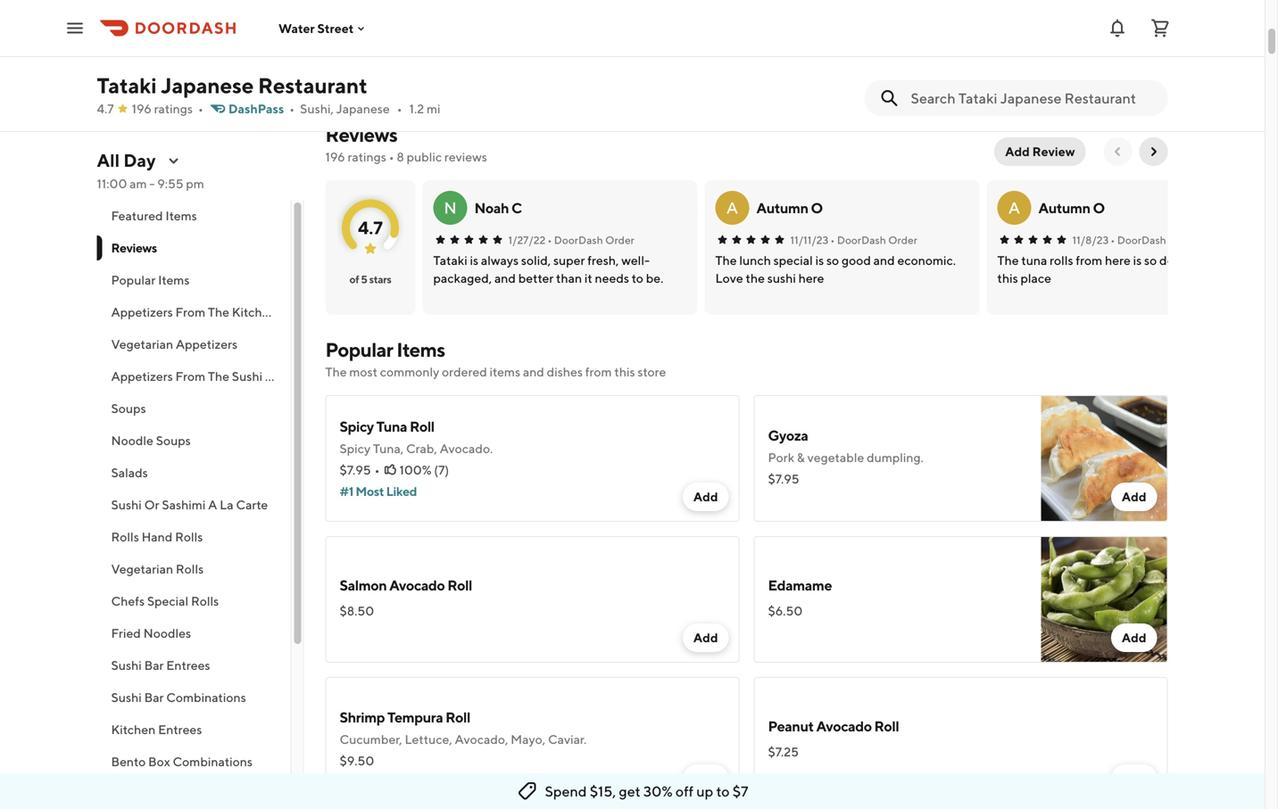 Task type: describe. For each thing, give the bounding box(es) containing it.
spend $15, get 30% off up to $7
[[545, 784, 749, 801]]

$9.50
[[340, 754, 374, 769]]

1 vertical spatial appetizers
[[176, 337, 238, 352]]

am
[[130, 176, 147, 191]]

street
[[317, 21, 354, 35]]

add button for salmon avocado roll
[[683, 624, 729, 653]]

autumn for 11/8/23
[[1039, 200, 1091, 217]]

a inside button
[[208, 498, 217, 513]]

add review
[[1006, 144, 1076, 159]]

water street
[[279, 21, 354, 35]]

reviews 196 ratings • 8 public reviews
[[326, 123, 487, 164]]

day
[[123, 150, 156, 171]]

rolls down vegetarian rolls button
[[191, 594, 219, 609]]

a for 11/8/23
[[1009, 198, 1021, 217]]

roll for salmon avocado roll
[[448, 577, 472, 594]]

1 spicy from the top
[[340, 418, 374, 435]]

kitchen entrees
[[111, 723, 202, 738]]

&
[[797, 451, 805, 465]]

previous image
[[1111, 145, 1126, 159]]

caviar.
[[548, 733, 587, 747]]

n
[[444, 198, 457, 217]]

vegetarian rolls
[[111, 562, 204, 577]]

crab,
[[406, 442, 437, 456]]

shrimp tempura roll cucumber, lettuce, avocado, mayo, caviar. $9.50 add
[[340, 710, 718, 787]]

avocado for salmon
[[389, 577, 445, 594]]

bento box combinations button
[[97, 747, 291, 779]]

• doordash order for 11/11/23
[[831, 234, 918, 246]]

water street button
[[279, 21, 368, 35]]

1 vertical spatial $8.50
[[340, 604, 374, 619]]

dishes
[[547, 365, 583, 380]]

cucumber,
[[340, 733, 402, 747]]

doordash for 1/27/22
[[554, 234, 603, 246]]

roll for eel avocado roll $8.50
[[1116, 33, 1140, 50]]

items for featured items
[[166, 209, 197, 223]]

ratings inside reviews 196 ratings • 8 public reviews
[[348, 150, 387, 164]]

appetizers from the sushi bar
[[111, 369, 285, 384]]

edamame image
[[1042, 537, 1169, 664]]

196 inside reviews 196 ratings • 8 public reviews
[[326, 150, 345, 164]]

of
[[350, 273, 359, 286]]

rolls hand rolls
[[111, 530, 203, 545]]

store
[[638, 365, 667, 380]]

sushi for sushi or sashimi a la carte
[[111, 498, 142, 513]]

peanut
[[768, 718, 814, 735]]

mi
[[427, 101, 441, 116]]

order for 11/8/23
[[1169, 234, 1198, 246]]

5
[[361, 273, 367, 286]]

shrimp
[[340, 710, 385, 726]]

gyoza for pork & vegetable dumpling.
[[768, 427, 809, 444]]

0 items, open order cart image
[[1150, 17, 1172, 39]]

noodle soups button
[[97, 425, 291, 457]]

reviews
[[445, 150, 487, 164]]

reviews for reviews 196 ratings • 8 public reviews
[[326, 123, 398, 146]]

dashpass
[[229, 101, 284, 116]]

$7.50
[[752, 57, 785, 71]]

noodle
[[111, 434, 154, 448]]

add inside button
[[1006, 144, 1030, 159]]

japanese for tataki
[[161, 73, 254, 98]]

salmon
[[340, 577, 387, 594]]

dashpass •
[[229, 101, 295, 116]]

0 vertical spatial 4.7
[[97, 101, 114, 116]]

$13.95 button
[[608, 0, 749, 84]]

8
[[397, 150, 404, 164]]

edamame
[[768, 577, 832, 594]]

$7.25
[[768, 745, 799, 760]]

soups inside button
[[111, 401, 146, 416]]

0 horizontal spatial 196
[[132, 101, 152, 116]]

salads button
[[97, 457, 291, 489]]

avocado.
[[440, 442, 493, 456]]

sushi bar combinations
[[111, 691, 246, 705]]

soups inside button
[[156, 434, 191, 448]]

o for 11/11/23
[[811, 200, 823, 217]]

gyoza pork & vegetable dumpling. $7.95
[[768, 427, 924, 487]]

order for 1/27/22
[[606, 234, 635, 246]]

30%
[[644, 784, 673, 801]]

• up #1 most liked
[[375, 463, 380, 478]]

$18.95 button
[[890, 0, 1031, 84]]

noah c
[[475, 200, 522, 217]]

gyoza image
[[1042, 396, 1169, 522]]

stars
[[369, 273, 392, 286]]

featured items button
[[97, 200, 291, 232]]

spend
[[545, 784, 587, 801]]

• doordash order for 1/27/22
[[548, 234, 635, 246]]

$8.50 inside eel avocado roll $8.50
[[1035, 57, 1069, 71]]

tuna
[[377, 418, 407, 435]]

public
[[407, 150, 442, 164]]

fried noodles
[[111, 626, 191, 641]]

from
[[586, 365, 612, 380]]

sushi bar combinations button
[[97, 682, 291, 714]]

rolls inside button
[[176, 562, 204, 577]]

box
[[148, 755, 170, 770]]

chefs special rolls
[[111, 594, 219, 609]]

add button for shrimp tempura roll
[[683, 765, 729, 794]]

1/27/22
[[509, 234, 546, 246]]

entrees inside button
[[158, 723, 202, 738]]

fried noodles button
[[97, 618, 291, 650]]

9:55
[[157, 176, 184, 191]]

add button for spicy tuna roll
[[683, 483, 729, 512]]

• inside reviews 196 ratings • 8 public reviews
[[389, 150, 394, 164]]

review
[[1033, 144, 1076, 159]]

restaurant
[[258, 73, 368, 98]]

carte
[[236, 498, 268, 513]]

bento
[[111, 755, 146, 770]]

featured
[[111, 209, 163, 223]]

all
[[97, 150, 120, 171]]

• right 11/11/23
[[831, 234, 835, 246]]

(7)
[[434, 463, 449, 478]]

a for 11/11/23
[[727, 198, 739, 217]]

most
[[350, 365, 378, 380]]

$7.95 inside gyoza $7.95
[[329, 57, 360, 71]]

sushi inside button
[[232, 369, 263, 384]]

autumn for 11/11/23
[[757, 200, 809, 217]]

lettuce,
[[405, 733, 453, 747]]

commonly
[[380, 365, 440, 380]]

avocado for peanut
[[817, 718, 872, 735]]

o for 11/8/23
[[1093, 200, 1105, 217]]

noah
[[475, 200, 509, 217]]

dumpling.
[[867, 451, 924, 465]]

combinations for bento box combinations
[[173, 755, 253, 770]]

sushi bar entrees
[[111, 659, 210, 673]]

japanese for sushi,
[[336, 101, 390, 116]]

• doordash order for 11/8/23
[[1111, 234, 1198, 246]]

$6.50 button
[[467, 0, 608, 84]]

salads
[[111, 466, 148, 480]]

popular items
[[111, 273, 190, 288]]

the for appetizers from the sushi bar
[[208, 369, 230, 384]]

• left sushi,
[[290, 101, 295, 116]]

1.2
[[410, 101, 424, 116]]

doordash for 11/8/23
[[1118, 234, 1167, 246]]

appetizers from the sushi bar button
[[97, 361, 291, 393]]

gyoza $7.95
[[329, 33, 369, 71]]



Task type: vqa. For each thing, say whether or not it's contained in the screenshot.


Task type: locate. For each thing, give the bounding box(es) containing it.
popular for popular items
[[111, 273, 156, 288]]

sushi or sashimi a la carte button
[[97, 489, 291, 522]]

1 vertical spatial bar
[[144, 659, 164, 673]]

tataki japanese restaurant
[[97, 73, 368, 98]]

1 horizontal spatial 196
[[326, 150, 345, 164]]

bar inside 'sushi bar combinations' button
[[144, 691, 164, 705]]

1 vertical spatial 4.7
[[358, 217, 383, 238]]

sushi
[[232, 369, 263, 384], [111, 498, 142, 513], [111, 659, 142, 673], [111, 691, 142, 705]]

eel
[[1035, 33, 1055, 50]]

1 vertical spatial combinations
[[173, 755, 253, 770]]

2 vertical spatial bar
[[144, 691, 164, 705]]

2 vertical spatial appetizers
[[111, 369, 173, 384]]

combinations for sushi bar combinations
[[166, 691, 246, 705]]

hand
[[142, 530, 173, 545]]

• right the 11/8/23
[[1111, 234, 1116, 246]]

0 horizontal spatial a
[[208, 498, 217, 513]]

popular inside popular items the most commonly ordered items and dishes from this store
[[326, 338, 393, 362]]

$13.95
[[611, 57, 649, 71]]

popular items button
[[97, 264, 291, 296]]

0 horizontal spatial soups
[[111, 401, 146, 416]]

vegetarian appetizers button
[[97, 329, 291, 361]]

special
[[147, 594, 189, 609]]

vegetarian inside button
[[111, 337, 173, 352]]

2 horizontal spatial order
[[1169, 234, 1198, 246]]

appetizers down the popular items in the left top of the page
[[111, 305, 173, 320]]

1 horizontal spatial doordash
[[838, 234, 887, 246]]

1 autumn o from the left
[[757, 200, 823, 217]]

1 horizontal spatial kitchen
[[232, 305, 276, 320]]

gyoza for gyoza
[[329, 33, 369, 50]]

vegetarian up chefs
[[111, 562, 173, 577]]

2 horizontal spatial doordash
[[1118, 234, 1167, 246]]

items inside button
[[166, 209, 197, 223]]

roll for spicy tuna roll spicy tuna, crab, avocado.
[[410, 418, 435, 435]]

most
[[356, 484, 384, 499]]

• left 1.2
[[397, 101, 402, 116]]

roll inside shrimp tempura roll cucumber, lettuce, avocado, mayo, caviar. $9.50 add
[[446, 710, 471, 726]]

autumn up 11/11/23
[[757, 200, 809, 217]]

2 doordash from the left
[[838, 234, 887, 246]]

1 horizontal spatial reviews
[[326, 123, 398, 146]]

$8.50 down salmon
[[340, 604, 374, 619]]

japanese up 196 ratings •
[[161, 73, 254, 98]]

#1
[[340, 484, 354, 499]]

tempura
[[388, 710, 443, 726]]

entrees inside button
[[166, 659, 210, 673]]

1 vertical spatial reviews
[[111, 241, 157, 255]]

3 • doordash order from the left
[[1111, 234, 1198, 246]]

•
[[198, 101, 204, 116], [290, 101, 295, 116], [397, 101, 402, 116], [389, 150, 394, 164], [548, 234, 552, 246], [831, 234, 835, 246], [1111, 234, 1116, 246], [375, 463, 380, 478]]

the down vegetarian appetizers button
[[208, 369, 230, 384]]

vegetarian appetizers
[[111, 337, 238, 352]]

roll for peanut avocado roll
[[875, 718, 900, 735]]

o up the 11/8/23
[[1093, 200, 1105, 217]]

the left most
[[326, 365, 347, 380]]

0 horizontal spatial kitchen
[[111, 723, 156, 738]]

sushi inside sushi or sashimi a la carte button
[[111, 498, 142, 513]]

vegetarian for vegetarian rolls
[[111, 562, 173, 577]]

• doordash order
[[548, 234, 635, 246], [831, 234, 918, 246], [1111, 234, 1198, 246]]

vegetarian for vegetarian appetizers
[[111, 337, 173, 352]]

vegetarian down appetizers from the kitchen button
[[111, 337, 173, 352]]

appetizers for appetizers from the kitchen
[[111, 305, 173, 320]]

autumn o for 11/8/23
[[1039, 200, 1105, 217]]

2 o from the left
[[1093, 200, 1105, 217]]

from inside button
[[175, 305, 206, 320]]

• right 1/27/22
[[548, 234, 552, 246]]

soups up noodle
[[111, 401, 146, 416]]

0 vertical spatial spicy
[[340, 418, 374, 435]]

entrees down fried noodles button
[[166, 659, 210, 673]]

doordash right 1/27/22
[[554, 234, 603, 246]]

1 order from the left
[[606, 234, 635, 246]]

from
[[175, 305, 206, 320], [175, 369, 206, 384]]

vegetarian rolls button
[[97, 554, 291, 586]]

avocado,
[[455, 733, 508, 747]]

gyoza right water
[[329, 33, 369, 50]]

vegetarian
[[111, 337, 173, 352], [111, 562, 173, 577]]

sushi inside 'sushi bar combinations' button
[[111, 691, 142, 705]]

0 horizontal spatial reviews
[[111, 241, 157, 255]]

• doordash order right 11/11/23
[[831, 234, 918, 246]]

196
[[132, 101, 152, 116], [326, 150, 345, 164]]

0 vertical spatial from
[[175, 305, 206, 320]]

2 vegetarian from the top
[[111, 562, 173, 577]]

kitchen down popular items button on the top left
[[232, 305, 276, 320]]

from inside button
[[175, 369, 206, 384]]

3 doordash from the left
[[1118, 234, 1167, 246]]

popular down the featured
[[111, 273, 156, 288]]

roll inside spicy tuna roll spicy tuna, crab, avocado.
[[410, 418, 435, 435]]

items up appetizers from the kitchen
[[158, 273, 190, 288]]

pork
[[768, 451, 795, 465]]

0 vertical spatial appetizers
[[111, 305, 173, 320]]

1 vertical spatial ratings
[[348, 150, 387, 164]]

next image
[[1147, 145, 1161, 159]]

liked
[[386, 484, 417, 499]]

sushi down vegetarian appetizers button
[[232, 369, 263, 384]]

vegetable
[[808, 451, 865, 465]]

1 horizontal spatial order
[[889, 234, 918, 246]]

1 vertical spatial soups
[[156, 434, 191, 448]]

$7.95 down pork
[[768, 472, 800, 487]]

popular up most
[[326, 338, 393, 362]]

gyoza
[[329, 33, 369, 50], [768, 427, 809, 444]]

to
[[717, 784, 730, 801]]

1 vertical spatial kitchen
[[111, 723, 156, 738]]

autumn o up the 11/8/23
[[1039, 200, 1105, 217]]

2 horizontal spatial • doordash order
[[1111, 234, 1198, 246]]

popular inside popular items button
[[111, 273, 156, 288]]

sashimi
[[162, 498, 206, 513]]

1 vertical spatial spicy
[[340, 442, 371, 456]]

2 horizontal spatial avocado
[[1057, 33, 1113, 50]]

ratings
[[154, 101, 193, 116], [348, 150, 387, 164]]

items down 9:55
[[166, 209, 197, 223]]

0 vertical spatial ratings
[[154, 101, 193, 116]]

1 vertical spatial japanese
[[336, 101, 390, 116]]

peanut avocado roll
[[768, 718, 900, 735]]

spicy left tuna
[[340, 418, 374, 435]]

Item Search search field
[[911, 88, 1154, 108]]

doordash right 11/11/23
[[838, 234, 887, 246]]

1 vertical spatial popular
[[326, 338, 393, 362]]

1 horizontal spatial japanese
[[336, 101, 390, 116]]

2 autumn from the left
[[1039, 200, 1091, 217]]

0 horizontal spatial ratings
[[154, 101, 193, 116]]

sushi, japanese • 1.2 mi
[[300, 101, 441, 116]]

popular for popular items the most commonly ordered items and dishes from this store
[[326, 338, 393, 362]]

$7
[[733, 784, 749, 801]]

items for popular items the most commonly ordered items and dishes from this store
[[397, 338, 445, 362]]

• doordash order right the 11/8/23
[[1111, 234, 1198, 246]]

bar for entrees
[[144, 659, 164, 673]]

0 vertical spatial popular
[[111, 273, 156, 288]]

appetizers from the kitchen
[[111, 305, 276, 320]]

items inside popular items the most commonly ordered items and dishes from this store
[[397, 338, 445, 362]]

rolls down rolls hand rolls button at bottom
[[176, 562, 204, 577]]

1 vertical spatial from
[[175, 369, 206, 384]]

$15,
[[590, 784, 616, 801]]

c
[[512, 200, 522, 217]]

doordash right the 11/8/23
[[1118, 234, 1167, 246]]

0 vertical spatial combinations
[[166, 691, 246, 705]]

reviews down sushi, japanese • 1.2 mi
[[326, 123, 398, 146]]

or
[[144, 498, 159, 513]]

1 horizontal spatial 4.7
[[358, 217, 383, 238]]

1 autumn from the left
[[757, 200, 809, 217]]

salmon avocado roll
[[340, 577, 472, 594]]

1 vertical spatial $6.50
[[768, 604, 803, 619]]

sushi for sushi bar entrees
[[111, 659, 142, 673]]

0 vertical spatial vegetarian
[[111, 337, 173, 352]]

1 vertical spatial items
[[158, 273, 190, 288]]

0 vertical spatial items
[[166, 209, 197, 223]]

order for 11/11/23
[[889, 234, 918, 246]]

sushi for sushi bar combinations
[[111, 691, 142, 705]]

autumn o for 11/11/23
[[757, 200, 823, 217]]

sushi up the kitchen entrees
[[111, 691, 142, 705]]

bar down vegetarian appetizers button
[[265, 369, 285, 384]]

196 down reviews 'link' on the top left of page
[[326, 150, 345, 164]]

combinations down sushi bar entrees button
[[166, 691, 246, 705]]

gyoza inside gyoza pork & vegetable dumpling. $7.95
[[768, 427, 809, 444]]

$7.95 down the street
[[329, 57, 360, 71]]

#1 most liked
[[340, 484, 417, 499]]

0 vertical spatial gyoza
[[329, 33, 369, 50]]

from for kitchen
[[175, 305, 206, 320]]

ratings up menus image
[[154, 101, 193, 116]]

$8.50 down eel
[[1035, 57, 1069, 71]]

$6.50 inside button
[[470, 57, 505, 71]]

noodle soups
[[111, 434, 191, 448]]

1 horizontal spatial soups
[[156, 434, 191, 448]]

0 vertical spatial soups
[[111, 401, 146, 416]]

0 horizontal spatial order
[[606, 234, 635, 246]]

bar down fried noodles
[[144, 659, 164, 673]]

rolls
[[111, 530, 139, 545], [175, 530, 203, 545], [176, 562, 204, 577], [191, 594, 219, 609]]

0 horizontal spatial japanese
[[161, 73, 254, 98]]

0 horizontal spatial • doordash order
[[548, 234, 635, 246]]

popular
[[111, 273, 156, 288], [326, 338, 393, 362]]

avocado right eel
[[1057, 33, 1113, 50]]

• doordash order right 1/27/22
[[548, 234, 635, 246]]

0 vertical spatial $6.50
[[470, 57, 505, 71]]

autumn up the 11/8/23
[[1039, 200, 1091, 217]]

1 vertical spatial gyoza
[[768, 427, 809, 444]]

from down popular items button on the top left
[[175, 305, 206, 320]]

0 horizontal spatial autumn
[[757, 200, 809, 217]]

avocado right peanut
[[817, 718, 872, 735]]

notification bell image
[[1107, 17, 1129, 39]]

chefs
[[111, 594, 145, 609]]

from down vegetarian appetizers button
[[175, 369, 206, 384]]

spicy
[[340, 418, 374, 435], [340, 442, 371, 456]]

0 horizontal spatial avocado
[[389, 577, 445, 594]]

reviews link
[[326, 123, 398, 146]]

open menu image
[[64, 17, 86, 39]]

2 horizontal spatial a
[[1009, 198, 1021, 217]]

bar up the kitchen entrees
[[144, 691, 164, 705]]

menus image
[[167, 154, 181, 168]]

water
[[279, 21, 315, 35]]

• down tataki japanese restaurant
[[198, 101, 204, 116]]

rolls left hand
[[111, 530, 139, 545]]

2 autumn o from the left
[[1039, 200, 1105, 217]]

1 horizontal spatial $8.50
[[1035, 57, 1069, 71]]

combinations
[[166, 691, 246, 705], [173, 755, 253, 770]]

kitchen inside button
[[111, 723, 156, 738]]

autumn
[[757, 200, 809, 217], [1039, 200, 1091, 217]]

0 horizontal spatial autumn o
[[757, 200, 823, 217]]

0 horizontal spatial o
[[811, 200, 823, 217]]

0 vertical spatial 196
[[132, 101, 152, 116]]

appetizers up appetizers from the sushi bar
[[176, 337, 238, 352]]

reviews down the featured
[[111, 241, 157, 255]]

0 vertical spatial kitchen
[[232, 305, 276, 320]]

0 vertical spatial $8.50
[[1035, 57, 1069, 71]]

0 vertical spatial entrees
[[166, 659, 210, 673]]

items
[[166, 209, 197, 223], [158, 273, 190, 288], [397, 338, 445, 362]]

1 • doordash order from the left
[[548, 234, 635, 246]]

japanese
[[161, 73, 254, 98], [336, 101, 390, 116]]

the for popular items the most commonly ordered items and dishes from this store
[[326, 365, 347, 380]]

sushi inside sushi bar entrees button
[[111, 659, 142, 673]]

1 horizontal spatial avocado
[[817, 718, 872, 735]]

ratings down reviews 'link' on the top left of page
[[348, 150, 387, 164]]

$7.95 inside gyoza pork & vegetable dumpling. $7.95
[[768, 472, 800, 487]]

autumn o
[[757, 200, 823, 217], [1039, 200, 1105, 217]]

fried
[[111, 626, 141, 641]]

bento box combinations
[[111, 755, 253, 770]]

appetizers down vegetarian appetizers
[[111, 369, 173, 384]]

0 horizontal spatial popular
[[111, 273, 156, 288]]

3 order from the left
[[1169, 234, 1198, 246]]

the
[[208, 305, 230, 320], [326, 365, 347, 380], [208, 369, 230, 384]]

spicy up $7.95 •
[[340, 442, 371, 456]]

the inside popular items the most commonly ordered items and dishes from this store
[[326, 365, 347, 380]]

2 spicy from the top
[[340, 442, 371, 456]]

0 horizontal spatial $8.50
[[340, 604, 374, 619]]

bar inside "appetizers from the sushi bar" button
[[265, 369, 285, 384]]

vegetarian inside button
[[111, 562, 173, 577]]

$6.50
[[470, 57, 505, 71], [768, 604, 803, 619]]

avocado right salmon
[[389, 577, 445, 594]]

featured items
[[111, 209, 197, 223]]

0 vertical spatial japanese
[[161, 73, 254, 98]]

appetizers from the kitchen button
[[97, 296, 291, 329]]

sushi or sashimi a la carte
[[111, 498, 268, 513]]

sushi left the or
[[111, 498, 142, 513]]

0 horizontal spatial $6.50
[[470, 57, 505, 71]]

0 vertical spatial avocado
[[1057, 33, 1113, 50]]

from for sushi
[[175, 369, 206, 384]]

1 horizontal spatial ratings
[[348, 150, 387, 164]]

1 horizontal spatial autumn o
[[1039, 200, 1105, 217]]

1 horizontal spatial popular
[[326, 338, 393, 362]]

sushi down the fried
[[111, 659, 142, 673]]

1 horizontal spatial gyoza
[[768, 427, 809, 444]]

popular items the most commonly ordered items and dishes from this store
[[326, 338, 667, 380]]

autumn o up 11/11/23
[[757, 200, 823, 217]]

-
[[149, 176, 155, 191]]

1 horizontal spatial a
[[727, 198, 739, 217]]

1 vertical spatial entrees
[[158, 723, 202, 738]]

$7.95 •
[[340, 463, 380, 478]]

reviews for reviews
[[111, 241, 157, 255]]

soups down soups button
[[156, 434, 191, 448]]

2 order from the left
[[889, 234, 918, 246]]

add button for peanut avocado roll
[[1112, 765, 1158, 794]]

1 horizontal spatial autumn
[[1039, 200, 1091, 217]]

kitchen inside button
[[232, 305, 276, 320]]

entrees down sushi bar combinations
[[158, 723, 202, 738]]

combinations down kitchen entrees button
[[173, 755, 253, 770]]

1 doordash from the left
[[554, 234, 603, 246]]

bar inside sushi bar entrees button
[[144, 659, 164, 673]]

spicy tuna roll spicy tuna, crab, avocado.
[[340, 418, 493, 456]]

order
[[606, 234, 635, 246], [889, 234, 918, 246], [1169, 234, 1198, 246]]

2 vertical spatial avocado
[[817, 718, 872, 735]]

and
[[523, 365, 545, 380]]

roll for shrimp tempura roll cucumber, lettuce, avocado, mayo, caviar. $9.50 add
[[446, 710, 471, 726]]

o up 11/11/23
[[811, 200, 823, 217]]

get
[[619, 784, 641, 801]]

all day
[[97, 150, 156, 171]]

0 horizontal spatial doordash
[[554, 234, 603, 246]]

2 • doordash order from the left
[[831, 234, 918, 246]]

items up commonly
[[397, 338, 445, 362]]

196 down tataki
[[132, 101, 152, 116]]

up
[[697, 784, 714, 801]]

items for popular items
[[158, 273, 190, 288]]

bar for combinations
[[144, 691, 164, 705]]

4.7 up 'of 5 stars'
[[358, 217, 383, 238]]

roll
[[1116, 33, 1140, 50], [410, 418, 435, 435], [448, 577, 472, 594], [446, 710, 471, 726], [875, 718, 900, 735]]

reviews inside reviews 196 ratings • 8 public reviews
[[326, 123, 398, 146]]

1 from from the top
[[175, 305, 206, 320]]

avocado inside eel avocado roll $8.50
[[1057, 33, 1113, 50]]

0 vertical spatial reviews
[[326, 123, 398, 146]]

kitchen up bento
[[111, 723, 156, 738]]

the inside button
[[208, 305, 230, 320]]

pm
[[186, 176, 204, 191]]

entrees
[[166, 659, 210, 673], [158, 723, 202, 738]]

the inside button
[[208, 369, 230, 384]]

appetizers inside button
[[111, 369, 173, 384]]

11/11/23
[[791, 234, 829, 246]]

items inside button
[[158, 273, 190, 288]]

1 vertical spatial vegetarian
[[111, 562, 173, 577]]

eel avocado roll $8.50
[[1035, 33, 1140, 71]]

roll inside eel avocado roll $8.50
[[1116, 33, 1140, 50]]

$7.95 up #1
[[340, 463, 371, 478]]

0 horizontal spatial gyoza
[[329, 33, 369, 50]]

1 vertical spatial avocado
[[389, 577, 445, 594]]

doordash for 11/11/23
[[838, 234, 887, 246]]

appetizers for appetizers from the sushi bar
[[111, 369, 173, 384]]

rolls hand rolls button
[[97, 522, 291, 554]]

avocado for eel
[[1057, 33, 1113, 50]]

gyoza up pork
[[768, 427, 809, 444]]

1 horizontal spatial • doordash order
[[831, 234, 918, 246]]

1 horizontal spatial o
[[1093, 200, 1105, 217]]

the down popular items button on the top left
[[208, 305, 230, 320]]

11/8/23
[[1073, 234, 1109, 246]]

add inside shrimp tempura roll cucumber, lettuce, avocado, mayo, caviar. $9.50 add
[[694, 772, 718, 787]]

2 from from the top
[[175, 369, 206, 384]]

0 vertical spatial bar
[[265, 369, 285, 384]]

4.7 down tataki
[[97, 101, 114, 116]]

1 horizontal spatial $6.50
[[768, 604, 803, 619]]

2 vertical spatial items
[[397, 338, 445, 362]]

0 horizontal spatial 4.7
[[97, 101, 114, 116]]

add button
[[683, 483, 729, 512], [1112, 483, 1158, 512], [683, 624, 729, 653], [1112, 624, 1158, 653], [683, 765, 729, 794], [1112, 765, 1158, 794]]

rolls right hand
[[175, 530, 203, 545]]

the for appetizers from the kitchen
[[208, 305, 230, 320]]

$7.50 button
[[749, 0, 890, 84]]

1 vegetarian from the top
[[111, 337, 173, 352]]

japanese up reviews 'link' on the top left of page
[[336, 101, 390, 116]]

$18.95
[[893, 57, 932, 71]]

• left 8
[[389, 150, 394, 164]]

1 vertical spatial 196
[[326, 150, 345, 164]]

1 o from the left
[[811, 200, 823, 217]]



